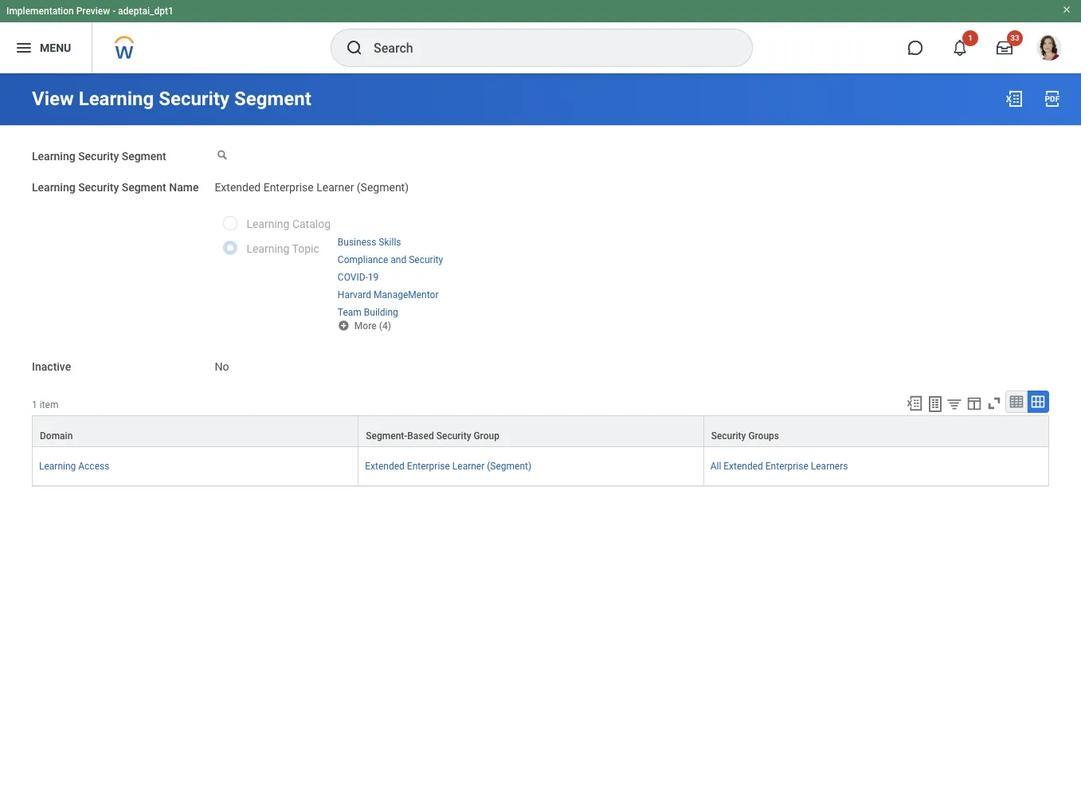 Task type: vqa. For each thing, say whether or not it's contained in the screenshot.
banner
no



Task type: describe. For each thing, give the bounding box(es) containing it.
toolbar inside view learning security segment main content
[[899, 390, 1050, 415]]

harvard managementor
[[338, 289, 439, 300]]

(segment) for extended enterprise learner (segment) link
[[487, 460, 532, 472]]

segment-
[[366, 430, 408, 441]]

domain button
[[33, 416, 358, 446]]

no
[[215, 360, 229, 373]]

more
[[355, 320, 377, 331]]

33
[[1011, 33, 1020, 42]]

based
[[408, 430, 434, 441]]

select to filter grid data image
[[946, 395, 964, 412]]

expand table image
[[1031, 393, 1047, 409]]

1 for 1 item
[[32, 399, 37, 410]]

view
[[32, 88, 74, 110]]

more (4) button
[[338, 319, 393, 332]]

domain
[[40, 430, 73, 441]]

business
[[338, 236, 377, 248]]

name
[[169, 181, 199, 194]]

learning up learning security segment
[[79, 88, 154, 110]]

0 vertical spatial segment
[[234, 88, 312, 110]]

all
[[711, 460, 722, 472]]

covid-19
[[338, 272, 379, 283]]

enterprise for learning security segment name "element"
[[264, 181, 314, 194]]

(4)
[[379, 320, 391, 331]]

33 button
[[988, 30, 1024, 65]]

learner for learning security segment name "element"
[[317, 181, 354, 194]]

click to view/edit grid preferences image
[[966, 394, 984, 412]]

menu
[[40, 41, 71, 54]]

segment-based security group
[[366, 430, 500, 441]]

table image
[[1009, 393, 1025, 409]]

(segment) for learning security segment name "element"
[[357, 181, 409, 194]]

security inside "link"
[[409, 254, 443, 265]]

managementor
[[374, 289, 439, 300]]

implementation
[[6, 6, 74, 17]]

catalog
[[292, 217, 331, 230]]

business skills
[[338, 236, 401, 248]]

view learning security segment main content
[[0, 73, 1082, 501]]

groups
[[749, 430, 780, 441]]

menu button
[[0, 22, 92, 73]]

extended for learning security segment name "element"
[[215, 181, 261, 194]]

building
[[364, 307, 398, 318]]

1 for 1
[[969, 33, 973, 42]]

more (4)
[[355, 320, 391, 331]]

19
[[368, 272, 379, 283]]

learning for learning access
[[39, 460, 76, 472]]

learning security segment
[[32, 150, 166, 163]]

group
[[474, 430, 500, 441]]



Task type: locate. For each thing, give the bounding box(es) containing it.
inactive element
[[215, 351, 229, 374]]

1 vertical spatial (segment)
[[487, 460, 532, 472]]

harvard managementor link
[[338, 286, 439, 300]]

compliance and security link
[[338, 251, 443, 265]]

learner
[[317, 181, 354, 194], [453, 460, 485, 472]]

1 vertical spatial 1
[[32, 399, 37, 410]]

export to worksheets image
[[926, 394, 945, 413]]

enterprise down groups
[[766, 460, 809, 472]]

business skills link
[[338, 233, 401, 248]]

segment
[[234, 88, 312, 110], [122, 150, 166, 163], [122, 181, 166, 194]]

extended enterprise learner (segment) for extended enterprise learner (segment) link
[[365, 460, 532, 472]]

0 horizontal spatial learner
[[317, 181, 354, 194]]

learning access
[[39, 460, 110, 472]]

extended right name
[[215, 181, 261, 194]]

extended enterprise learner (segment)
[[215, 181, 409, 194], [365, 460, 532, 472]]

all extended enterprise learners link
[[711, 457, 848, 472]]

team building link
[[338, 304, 398, 318]]

(segment) inside learning security segment name "element"
[[357, 181, 409, 194]]

1
[[969, 33, 973, 42], [32, 399, 37, 410]]

(segment) inside row
[[487, 460, 532, 472]]

covid-
[[338, 272, 368, 283]]

enterprise inside learning security segment name "element"
[[264, 181, 314, 194]]

1 item
[[32, 399, 59, 410]]

learner inside learning security segment name "element"
[[317, 181, 354, 194]]

profile logan mcneil image
[[1037, 35, 1063, 64]]

0 vertical spatial learner
[[317, 181, 354, 194]]

0 horizontal spatial 1
[[32, 399, 37, 410]]

search image
[[345, 38, 364, 57]]

1 horizontal spatial learner
[[453, 460, 485, 472]]

learner down the group
[[453, 460, 485, 472]]

row
[[32, 415, 1050, 447], [32, 447, 1050, 486]]

row containing domain
[[32, 415, 1050, 447]]

0 horizontal spatial extended
[[215, 181, 261, 194]]

extended right all
[[724, 460, 764, 472]]

extended for extended enterprise learner (segment) link
[[365, 460, 405, 472]]

learning down view
[[32, 150, 75, 163]]

extended enterprise learner (segment) link
[[365, 457, 532, 472]]

implementation preview -   adeptai_dpt1
[[6, 6, 174, 17]]

1 vertical spatial extended enterprise learner (segment)
[[365, 460, 532, 472]]

-
[[113, 6, 116, 17]]

learning
[[79, 88, 154, 110], [32, 150, 75, 163], [32, 181, 75, 194], [247, 217, 290, 230], [247, 242, 290, 255], [39, 460, 76, 472]]

adeptai_dpt1
[[118, 6, 174, 17]]

2 row from the top
[[32, 447, 1050, 486]]

export to excel image
[[1005, 89, 1024, 108]]

learning for learning topic
[[247, 242, 290, 255]]

1 vertical spatial learner
[[453, 460, 485, 472]]

row containing learning access
[[32, 447, 1050, 486]]

1 inside button
[[969, 33, 973, 42]]

menu banner
[[0, 0, 1082, 73]]

extended enterprise learner (segment) down segment-based security group
[[365, 460, 532, 472]]

1 horizontal spatial extended
[[365, 460, 405, 472]]

learner up catalog
[[317, 181, 354, 194]]

team building
[[338, 307, 398, 318]]

enterprise
[[264, 181, 314, 194], [407, 460, 450, 472], [766, 460, 809, 472]]

2 vertical spatial segment
[[122, 181, 166, 194]]

learning inside row
[[39, 460, 76, 472]]

2 horizontal spatial enterprise
[[766, 460, 809, 472]]

1 left item on the left of page
[[32, 399, 37, 410]]

extended
[[215, 181, 261, 194], [365, 460, 405, 472], [724, 460, 764, 472]]

learning access link
[[39, 457, 110, 472]]

learners
[[811, 460, 848, 472]]

learning for learning security segment
[[32, 150, 75, 163]]

all extended enterprise learners
[[711, 460, 848, 472]]

learning down learning security segment
[[32, 181, 75, 194]]

covid-19 link
[[338, 268, 379, 283]]

extended inside learning security segment name "element"
[[215, 181, 261, 194]]

1 right notifications large image
[[969, 33, 973, 42]]

compliance
[[338, 254, 388, 265]]

compliance and security
[[338, 254, 443, 265]]

0 vertical spatial 1
[[969, 33, 973, 42]]

items selected list
[[338, 233, 469, 319]]

0 horizontal spatial enterprise
[[264, 181, 314, 194]]

security groups
[[712, 430, 780, 441]]

view printable version (pdf) image
[[1043, 89, 1063, 108]]

notifications element
[[1045, 32, 1058, 45]]

0 horizontal spatial (segment)
[[357, 181, 409, 194]]

(segment)
[[357, 181, 409, 194], [487, 460, 532, 472]]

2 horizontal spatial extended
[[724, 460, 764, 472]]

security groups button
[[704, 416, 1049, 446]]

1 row from the top
[[32, 415, 1050, 447]]

learning catalog
[[247, 217, 331, 230]]

(segment) down the group
[[487, 460, 532, 472]]

learning security segment name element
[[215, 171, 409, 195]]

extended enterprise learner (segment) up catalog
[[215, 181, 409, 194]]

enterprise for extended enterprise learner (segment) link
[[407, 460, 450, 472]]

security
[[159, 88, 230, 110], [78, 150, 119, 163], [78, 181, 119, 194], [409, 254, 443, 265], [437, 430, 471, 441], [712, 430, 746, 441]]

enterprise up learning catalog
[[264, 181, 314, 194]]

notifications large image
[[953, 40, 969, 56]]

inbox large image
[[997, 40, 1013, 56]]

segment for learning security segment name
[[122, 181, 166, 194]]

extended down segment- on the left bottom of the page
[[365, 460, 405, 472]]

preview
[[76, 6, 110, 17]]

item
[[40, 399, 59, 410]]

learner inside row
[[453, 460, 485, 472]]

(segment) up business skills link
[[357, 181, 409, 194]]

fullscreen image
[[986, 394, 1004, 412]]

team
[[338, 307, 362, 318]]

close environment banner image
[[1063, 5, 1072, 14]]

enterprise down segment-based security group
[[407, 460, 450, 472]]

1 vertical spatial segment
[[122, 150, 166, 163]]

1 horizontal spatial enterprise
[[407, 460, 450, 472]]

learner for extended enterprise learner (segment) link
[[453, 460, 485, 472]]

view learning security segment
[[32, 88, 312, 110]]

1 button
[[943, 30, 979, 65]]

segment-based security group button
[[359, 416, 704, 446]]

toolbar
[[899, 390, 1050, 415]]

inactive
[[32, 360, 71, 373]]

1 horizontal spatial 1
[[969, 33, 973, 42]]

access
[[78, 460, 110, 472]]

learning for learning security segment name
[[32, 181, 75, 194]]

learning up learning topic
[[247, 217, 290, 230]]

skills
[[379, 236, 401, 248]]

and
[[391, 254, 407, 265]]

0 vertical spatial (segment)
[[357, 181, 409, 194]]

0 vertical spatial extended enterprise learner (segment)
[[215, 181, 409, 194]]

segment for learning security segment
[[122, 150, 166, 163]]

learning security segment name
[[32, 181, 199, 194]]

1 inside view learning security segment main content
[[32, 399, 37, 410]]

justify image
[[14, 38, 33, 57]]

learning down domain
[[39, 460, 76, 472]]

learning topic
[[247, 242, 320, 255]]

learning down learning catalog
[[247, 242, 290, 255]]

learning for learning catalog
[[247, 217, 290, 230]]

Search Workday  search field
[[374, 30, 720, 65]]

extended enterprise learner (segment) inside row
[[365, 460, 532, 472]]

export to excel image
[[906, 394, 924, 412]]

extended enterprise learner (segment) for learning security segment name "element"
[[215, 181, 409, 194]]

harvard
[[338, 289, 372, 300]]

topic
[[292, 242, 320, 255]]

1 horizontal spatial (segment)
[[487, 460, 532, 472]]



